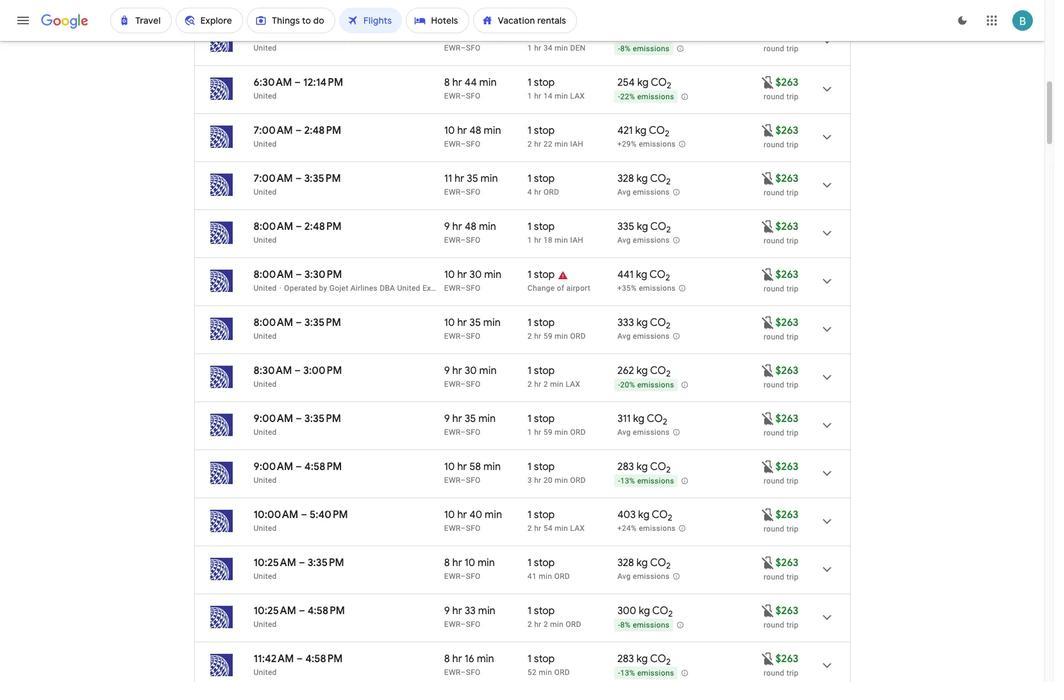 Task type: describe. For each thing, give the bounding box(es) containing it.
ewr for 9 hr 30 min
[[444, 380, 461, 389]]

united down 8:00 am text field
[[254, 284, 277, 293]]

leaves newark liberty international airport at 11:42 am on wednesday, december 13 and arrives at san francisco international airport at 4:58 pm on wednesday, december 13. element
[[254, 653, 343, 666]]

– inside 7:00 am – 2:48 pm united
[[295, 124, 302, 137]]

total duration 10 hr 48 min. element
[[444, 124, 528, 139]]

8:30 am
[[254, 365, 292, 378]]

263 us dollars text field for 300
[[776, 605, 799, 618]]

8 for 8 hr 10 min
[[444, 557, 450, 570]]

co for 8 hr 44 min
[[651, 76, 667, 89]]

22
[[544, 140, 553, 149]]

hr inside 1 stop 1 hr 34 min den
[[534, 44, 541, 53]]

$263 for 8 hr 44 min
[[776, 76, 799, 89]]

2 inside the 254 kg co 2
[[667, 80, 671, 91]]

$263 for 9 hr 30 min
[[776, 365, 799, 378]]

13 1 from the top
[[528, 428, 532, 437]]

ord inside 1 stop 1 hr 59 min ord
[[570, 428, 586, 437]]

263 us dollars text field for 328
[[776, 172, 799, 185]]

10:25 am – 3:35 pm united
[[254, 557, 344, 582]]

– inside 8 hr 10 min ewr – sfo
[[461, 573, 466, 582]]

hr inside 9 hr 33 min ewr – sfo
[[452, 605, 462, 618]]

– inside the 11:42 am – 4:58 pm united
[[296, 653, 303, 666]]

ord inside 1 stop 4 hr ord
[[544, 188, 559, 197]]

– inside 9 hr 33 min ewr – sfo
[[461, 621, 466, 630]]

trip for 9 hr 35 min
[[787, 429, 799, 438]]

this price for this flight doesn't include overhead bin access. if you need a carry-on bag, use the bags filter to update prices. image for 10 hr 48 min
[[760, 123, 776, 138]]

$263 for 10 hr 35 min
[[776, 317, 799, 330]]

1 stop flight. element for 9 hr 35 min
[[528, 413, 555, 428]]

– up operated
[[296, 269, 302, 281]]

11:42 am
[[254, 653, 294, 666]]

min inside 10 hr 40 min ewr – sfo
[[485, 509, 502, 522]]

8 hr 16 min ewr – sfo
[[444, 653, 494, 678]]

flight details. leaves newark liberty international airport at 6:30 am on wednesday, december 13 and arrives at san francisco international airport at 12:14 pm on wednesday, december 13. image
[[811, 74, 842, 105]]

283 kg co 2 for 8 hr 16 min
[[617, 653, 671, 668]]

1 stop 2 hr 59 min ord
[[528, 317, 586, 341]]

min inside 9 hr 30 min ewr – sfo
[[479, 365, 497, 378]]

flight details. leaves newark liberty international airport at 11:42 am on wednesday, december 13 and arrives at san francisco international airport at 4:58 pm on wednesday, december 13. image
[[811, 651, 842, 682]]

7:00 am – 2:48 pm united
[[254, 124, 341, 149]]

403 kg co 2
[[617, 509, 672, 524]]

– inside 8:00 am – 3:35 pm united
[[296, 317, 302, 330]]

kg for 8 hr 44 min
[[637, 76, 649, 89]]

6 1 stop flight. element from the top
[[528, 269, 555, 283]]

-22% emissions
[[618, 92, 674, 101]]

ewr for 9 hr 35 min
[[444, 428, 461, 437]]

– inside 9:00 am – 3:35 pm united
[[296, 413, 302, 426]]

10:00 am
[[254, 509, 298, 522]]

round trip for 8 hr 44 min
[[764, 92, 799, 101]]

441
[[617, 269, 634, 281]]

min inside 1 stop 2 hr 2 min lax
[[550, 380, 564, 389]]

10 for 10 hr 35 min
[[444, 317, 455, 330]]

1 stop flight. element for 8 hr 56 min
[[528, 28, 555, 43]]

sfo for 9 hr 48 min
[[466, 236, 481, 245]]

2 inside the 262 kg co 2
[[666, 369, 671, 380]]

1 stop flight. element for 9 hr 30 min
[[528, 365, 555, 380]]

263 us dollars text field for 403
[[776, 509, 799, 522]]

– inside 10:25 am – 4:58 pm united
[[299, 605, 305, 618]]

min inside 8 hr 10 min ewr – sfo
[[478, 557, 495, 570]]

ord inside the 1 stop 52 min ord
[[554, 669, 570, 678]]

1 stop 3 hr 20 min ord
[[528, 461, 586, 485]]

min inside 1 stop 3 hr 20 min ord
[[555, 476, 568, 485]]

layover (1 of 1) is a 3 hr 8 min layover in washington. transfer here from ronald reagan washington national airport to dulles international airport. element
[[528, 283, 611, 294]]

airlines
[[351, 284, 378, 293]]

10:00 am – 5:40 pm united
[[254, 509, 348, 533]]

total duration 10 hr 35 min. element
[[444, 317, 528, 331]]

avg for 11 hr 35 min
[[617, 188, 631, 197]]

– inside 8 hr 56 min ewr – sfo
[[461, 44, 466, 53]]

– inside 10 hr 58 min ewr – sfo
[[461, 476, 466, 485]]

3:35 pm for 10:25 am
[[308, 557, 344, 570]]

Departure time: 7:00 AM. text field
[[254, 124, 293, 137]]

8 hr 56 min ewr – sfo
[[444, 28, 496, 53]]

united for 8 hr 10 min
[[254, 573, 277, 582]]

leaves newark liberty international airport at 9:00 am on wednesday, december 13 and arrives at san francisco international airport at 4:58 pm on wednesday, december 13. element
[[254, 461, 342, 474]]

3
[[528, 476, 532, 485]]

hr inside 8 hr 44 min ewr – sfo
[[452, 76, 462, 89]]

1 for 1 stop 2 hr 22 min iah
[[528, 124, 532, 137]]

co for 10 hr 35 min
[[650, 317, 666, 330]]

sfo for 10 hr 40 min
[[466, 524, 481, 533]]

operated by gojet airlines dba united express
[[284, 284, 451, 293]]

stop for 1 stop 3 hr 20 min ord
[[534, 461, 555, 474]]

round for 10 hr 58 min
[[764, 477, 784, 486]]

flight details. leaves newark liberty international airport at 9:00 am on wednesday, december 13 and arrives at san francisco international airport at 3:35 pm on wednesday, december 13. image
[[811, 410, 842, 441]]

4
[[528, 188, 532, 197]]

9 hr 35 min ewr – sfo
[[444, 413, 496, 437]]

1 stop flight. element for 8 hr 10 min
[[528, 557, 555, 572]]

hr inside 9 hr 30 min ewr – sfo
[[452, 365, 462, 378]]

10 hr 30 min ewr – sfo
[[444, 269, 501, 293]]

311 kg co 2
[[617, 413, 667, 428]]

300 kg co 2
[[617, 605, 673, 620]]

dba
[[380, 284, 395, 293]]

total duration 10 hr 58 min. element
[[444, 461, 528, 476]]

2 1 from the top
[[528, 44, 532, 53]]

7:00 am for 2:48 pm
[[254, 124, 293, 137]]

layover (1 of 1) is a 1 hr 34 min layover at denver international airport in denver. element
[[528, 43, 611, 53]]

263 us dollars text field for 441
[[776, 269, 799, 281]]

leaves newark liberty international airport at 8:00 am on wednesday, december 13 and arrives at san francisco international airport at 3:30 pm on wednesday, december 13. element
[[254, 269, 342, 281]]

1 for 1 stop 2 hr 2 min ord
[[528, 605, 532, 618]]

arrival time: 4:58 pm. text field for 11:42 am
[[305, 653, 343, 666]]

59 for 10 hr 35 min
[[544, 332, 553, 341]]

hr inside 1 stop 2 hr 54 min lax
[[534, 524, 541, 533]]

this price for this flight doesn't include overhead bin access. if you need a carry-on bag, use the bags filter to update prices. image for 283
[[760, 459, 776, 475]]

+29%
[[617, 140, 637, 149]]

ord inside the 1 stop 2 hr 2 min ord
[[566, 621, 581, 630]]

1 stop 1 hr 18 min iah
[[528, 221, 583, 245]]

change of airport
[[528, 284, 590, 293]]

263 us dollars text field for 421
[[776, 124, 799, 137]]

254 kg co 2
[[617, 76, 671, 91]]

ewr for 10 hr 48 min
[[444, 140, 461, 149]]

layover (1 of 1) is a 1 hr 18 min layover at george bush intercontinental airport in houston. element
[[528, 235, 611, 246]]

283 for 10 hr 58 min
[[617, 461, 634, 474]]

flight details. leaves newark liberty international airport at 8:00 am on wednesday, december 13 and arrives at san francisco international airport at 3:35 pm on wednesday, december 13. image
[[811, 314, 842, 345]]

– inside 10 hr 35 min ewr – sfo
[[461, 332, 466, 341]]

1 for 1 stop 3 hr 20 min ord
[[528, 461, 532, 474]]

1 stop flight. element for 10 hr 40 min
[[528, 509, 555, 524]]

layover (1 of 1) is a 2 hr 2 min layover at los angeles international airport in los angeles. element
[[528, 380, 611, 390]]

min inside 10 hr 58 min ewr – sfo
[[484, 461, 501, 474]]

flight details. leaves newark liberty international airport at 9:00 am on wednesday, december 13 and arrives at san francisco international airport at 4:58 pm on wednesday, december 13. image
[[811, 458, 842, 489]]

2 inside 300 kg co 2
[[668, 609, 673, 620]]

3:00 pm
[[303, 365, 342, 378]]

min inside 8 hr 56 min ewr – sfo
[[479, 28, 496, 41]]

2 inside 441 kg co 2
[[666, 273, 670, 284]]

min inside 10 hr 30 min ewr – sfo
[[484, 269, 501, 281]]

united for 9 hr 33 min
[[254, 621, 277, 630]]

7:00 am – 3:35 pm united
[[254, 172, 341, 197]]

2:48 pm for 8:00 am
[[304, 221, 342, 233]]

ord inside 1 stop 41 min ord
[[554, 573, 570, 582]]

299
[[617, 28, 634, 41]]

6:30 am
[[254, 76, 292, 89]]

- for 8 hr 44 min
[[618, 92, 620, 101]]

Departure time: 10:00 AM. text field
[[254, 509, 298, 522]]

hr inside 9 hr 48 min ewr – sfo
[[452, 221, 462, 233]]

min inside 8 hr 44 min ewr – sfo
[[479, 76, 497, 89]]

421 kg co 2
[[617, 124, 669, 139]]

ord inside 1 stop 2 hr 59 min ord
[[570, 332, 586, 341]]

1 stop flight. element for 11 hr 35 min
[[528, 172, 555, 187]]

18
[[544, 236, 553, 245]]

layover (1 of 1) is a 3 hr 20 min layover at o'hare international airport in chicago. element
[[528, 476, 611, 486]]

flight details. leaves newark liberty international airport at 7:00 am on wednesday, december 13 and arrives at san francisco international airport at 2:48 pm on wednesday, december 13. image
[[811, 122, 842, 153]]

flight details. leaves newark liberty international airport at 10:25 am on wednesday, december 13 and arrives at san francisco international airport at 4:58 pm on wednesday, december 13. image
[[811, 603, 842, 633]]

min inside 1 stop 1 hr 59 min ord
[[555, 428, 568, 437]]

hr inside 10 hr 58 min ewr – sfo
[[457, 461, 467, 474]]

min inside 1 stop 2 hr 22 min iah
[[555, 140, 568, 149]]

Departure time: 6:30 AM. text field
[[254, 76, 292, 89]]

hr inside the 1 stop 1 hr 18 min iah
[[534, 236, 541, 245]]

hr inside 1 stop 4 hr ord
[[534, 188, 541, 197]]

total duration 9 hr 33 min. element
[[444, 605, 528, 620]]

35 for 10
[[469, 317, 481, 330]]

kg for 11 hr 35 min
[[637, 172, 648, 185]]

total duration 10 hr 40 min. element
[[444, 509, 528, 524]]

Departure time: 10:25 AM. text field
[[254, 557, 296, 570]]

stop for 1 stop
[[534, 269, 555, 281]]

8:00 am – 3:35 pm united
[[254, 317, 341, 341]]

min inside 9 hr 48 min ewr – sfo
[[479, 221, 496, 233]]

9 for 9 hr 48 min
[[444, 221, 450, 233]]

262 kg co 2
[[617, 365, 671, 380]]

kg for 8 hr 16 min
[[637, 653, 648, 666]]

Arrival time: 3:35 PM. text field
[[308, 557, 344, 570]]

2 inside 333 kg co 2
[[666, 321, 671, 332]]

283 kg co 2 for 10 hr 58 min
[[617, 461, 671, 476]]

3:35 pm for 9:00 am
[[304, 413, 341, 426]]

Departure time: 7:00 AM. text field
[[254, 172, 293, 185]]

layover (1 of 1) is a 2 hr 54 min layover at los angeles international airport in los angeles. element
[[528, 524, 611, 534]]

20
[[544, 476, 553, 485]]

8:00 am for 8:00 am – 3:30 pm
[[254, 269, 293, 281]]

sfo for 8 hr 44 min
[[466, 92, 481, 101]]

16
[[465, 653, 474, 666]]

10 hr 35 min ewr – sfo
[[444, 317, 501, 341]]

by
[[319, 284, 327, 293]]

layover (1 of 1) is a 2 hr 2 min layover at o'hare international airport in chicago. element
[[528, 620, 611, 630]]

– inside 8:00 am – 2:48 pm united
[[296, 221, 302, 233]]

3:35 pm for 7:00 am
[[304, 172, 341, 185]]

sfo for 9 hr 33 min
[[466, 621, 481, 630]]

48 for 10
[[469, 124, 481, 137]]

8:00 am for 8:00 am – 2:48 pm united
[[254, 221, 293, 233]]

hr inside 8 hr 16 min ewr – sfo
[[452, 653, 462, 666]]

layover (1 of 1) is a 41 min layover at o'hare international airport in chicago. element
[[528, 572, 611, 582]]

hr inside the 11 hr 35 min ewr – sfo
[[455, 172, 464, 185]]

20%
[[620, 381, 635, 390]]

leaves newark liberty international airport at 8:00 am on wednesday, december 13 and arrives at san francisco international airport at 3:35 pm on wednesday, december 13. element
[[254, 317, 341, 330]]

total duration 9 hr 48 min. element
[[444, 221, 528, 235]]

– inside 6:01 am – 11:57 am united
[[293, 28, 299, 41]]

avg emissions for 10 hr 35 min
[[617, 332, 670, 341]]

lax for 262
[[566, 380, 580, 389]]

-20% emissions
[[618, 381, 674, 390]]

min inside 1 stop 1 hr 14 min lax
[[555, 92, 568, 101]]

this price for this flight doesn't include overhead bin access. if you need a carry-on bag, use the bags filter to update prices. image for 300
[[760, 604, 776, 619]]

$263 for 9 hr 33 min
[[776, 605, 799, 618]]

– inside 9 hr 48 min ewr – sfo
[[461, 236, 466, 245]]

30 for 9
[[465, 365, 477, 378]]

trip for 9 hr 30 min
[[787, 381, 799, 390]]

den
[[570, 44, 586, 53]]

4 1 from the top
[[528, 92, 532, 101]]

this price for this flight doesn't include overhead bin access. if you need a carry-on bag, use the bags filter to update prices. image for 8 hr 10 min
[[760, 556, 776, 571]]

iah for 335
[[570, 236, 583, 245]]

min inside 1 stop 2 hr 59 min ord
[[555, 332, 568, 341]]

8:00 am – 3:30 pm
[[254, 269, 342, 281]]

283 for 8 hr 16 min
[[617, 653, 634, 666]]

35 for 9
[[465, 413, 476, 426]]

min inside 1 stop 2 hr 54 min lax
[[555, 524, 568, 533]]

hr inside 1 stop 1 hr 14 min lax
[[534, 92, 541, 101]]

11 hr 35 min ewr – sfo
[[444, 172, 498, 197]]

– inside 10 hr 30 min ewr – sfo
[[461, 284, 466, 293]]

stop for 1 stop 1 hr 14 min lax
[[534, 76, 555, 89]]

operated
[[284, 284, 317, 293]]

+24%
[[617, 525, 637, 534]]

co for 11 hr 35 min
[[650, 172, 666, 185]]

total duration 8 hr 44 min. element
[[444, 76, 528, 91]]

total duration 9 hr 30 min. element
[[444, 365, 528, 380]]

hr inside 10 hr 48 min ewr – sfo
[[457, 124, 467, 137]]

round trip for 10 hr 35 min
[[764, 333, 799, 342]]

$263 for 8 hr 10 min
[[776, 557, 799, 570]]

min inside the 1 stop 1 hr 18 min iah
[[555, 236, 568, 245]]

+35%
[[617, 284, 637, 293]]

1 stop 41 min ord
[[528, 557, 570, 582]]

1 stop flight. element for 10 hr 35 min
[[528, 317, 555, 331]]

flight details. leaves newark liberty international airport at 7:00 am on wednesday, december 13 and arrives at san francisco international airport at 3:35 pm on wednesday, december 13. image
[[811, 170, 842, 201]]

Arrival time: 3:35 PM. text field
[[304, 317, 341, 330]]

Departure time: 8:00 AM. text field
[[254, 269, 293, 281]]

Arrival time: 3:35 PM. text field
[[304, 172, 341, 185]]

335 kg co 2
[[617, 221, 671, 235]]

min inside '9 hr 35 min ewr – sfo'
[[478, 413, 496, 426]]

8% for 300
[[620, 621, 631, 630]]

ewr for 8 hr 10 min
[[444, 573, 461, 582]]

hr inside 1 stop 2 hr 2 min lax
[[534, 380, 541, 389]]

– inside 10 hr 40 min ewr – sfo
[[461, 524, 466, 533]]

– inside 10:00 am – 5:40 pm united
[[301, 509, 307, 522]]

1 stop 2 hr 22 min iah
[[528, 124, 583, 149]]

10:25 am for 3:35 pm
[[254, 557, 296, 570]]

min inside the 11 hr 35 min ewr – sfo
[[481, 172, 498, 185]]

co for 9 hr 35 min
[[647, 413, 663, 426]]

1 stop flight. element for 9 hr 48 min
[[528, 221, 555, 235]]

total duration 10 hr 30 min. element
[[444, 269, 528, 283]]

9 hr 33 min ewr – sfo
[[444, 605, 495, 630]]

min inside the 1 stop 2 hr 2 min ord
[[550, 621, 564, 630]]

1 stop flight. element for 10 hr 48 min
[[528, 124, 555, 139]]

hr inside 10 hr 30 min ewr – sfo
[[457, 269, 467, 281]]

hr inside 1 stop 2 hr 59 min ord
[[534, 332, 541, 341]]

9 hr 30 min ewr – sfo
[[444, 365, 497, 389]]

8 hr 44 min ewr – sfo
[[444, 76, 497, 101]]

Arrival time: 2:48 PM. text field
[[304, 221, 342, 233]]

total duration 8 hr 56 min. element
[[444, 28, 528, 43]]

2 inside 1 stop 2 hr 22 min iah
[[528, 140, 532, 149]]

– inside 10:25 am – 3:35 pm united
[[299, 557, 305, 570]]

ewr for 11 hr 35 min
[[444, 188, 461, 197]]

ewr for 8 hr 56 min
[[444, 44, 461, 53]]

min inside 8 hr 16 min ewr – sfo
[[477, 653, 494, 666]]

round trip for 11 hr 35 min
[[764, 189, 799, 197]]

round for 8 hr 56 min
[[764, 44, 784, 53]]

+35% emissions
[[617, 284, 676, 293]]

– inside 8 hr 44 min ewr – sfo
[[461, 92, 466, 101]]

ord inside 1 stop 3 hr 20 min ord
[[570, 476, 586, 485]]

– inside 6:30 am – 12:14 pm united
[[295, 76, 301, 89]]

421
[[617, 124, 633, 137]]

– inside 8 hr 16 min ewr – sfo
[[461, 669, 466, 678]]

min inside 1 stop 41 min ord
[[539, 573, 552, 582]]

9:00 am – 4:58 pm united
[[254, 461, 342, 485]]

change
[[528, 284, 555, 293]]

hr inside 10 hr 35 min ewr – sfo
[[457, 317, 467, 330]]

2 inside the 299 kg co 2
[[666, 32, 671, 43]]

flight details. leaves newark liberty international airport at 6:01 am on wednesday, december 13 and arrives at san francisco international airport at 11:57 am on wednesday, december 13. image
[[811, 26, 842, 56]]

2 inside 1 stop 2 hr 59 min ord
[[528, 332, 532, 341]]

total duration 9 hr 35 min. element
[[444, 413, 528, 428]]

11:42 am – 4:58 pm united
[[254, 653, 343, 678]]

2 inside 1 stop 2 hr 54 min lax
[[528, 524, 532, 533]]

stop for 1 stop 2 hr 2 min lax
[[534, 365, 555, 378]]

335
[[617, 221, 634, 233]]

+29% emissions
[[617, 140, 676, 149]]

10 hr 48 min ewr – sfo
[[444, 124, 501, 149]]

299 kg co 2
[[617, 28, 671, 43]]

– inside 8:30 am – 3:00 pm united
[[295, 365, 301, 378]]

hr inside 1 stop 2 hr 22 min iah
[[534, 140, 541, 149]]

8 1 from the top
[[528, 236, 532, 245]]

– inside 9:00 am – 4:58 pm united
[[296, 461, 302, 474]]

– inside the 11 hr 35 min ewr – sfo
[[461, 188, 466, 197]]



Task type: locate. For each thing, give the bounding box(es) containing it.
co
[[650, 28, 666, 41], [651, 76, 667, 89], [649, 124, 665, 137], [650, 172, 666, 185], [650, 221, 666, 233], [650, 269, 666, 281], [650, 317, 666, 330], [650, 365, 666, 378], [647, 413, 663, 426], [650, 461, 666, 474], [652, 509, 668, 522], [650, 557, 666, 570], [652, 605, 668, 618], [650, 653, 666, 666]]

– inside "7:00 am – 3:35 pm united"
[[295, 172, 302, 185]]

of
[[557, 284, 564, 293]]

54
[[544, 524, 553, 533]]

10 hr 58 min ewr – sfo
[[444, 461, 501, 485]]

this price for this flight doesn't include overhead bin access. if you need a carry-on bag, use the bags filter to update prices. image left flight details. leaves newark liberty international airport at 8:00 am on wednesday, december 13 and arrives at san francisco international airport at 3:30 pm on wednesday, december 13. icon on the right
[[760, 267, 776, 282]]

311
[[617, 413, 631, 426]]

1 stop 1 hr 14 min lax
[[528, 76, 585, 101]]

30 inside 10 hr 30 min ewr – sfo
[[469, 269, 482, 281]]

7 $263 from the top
[[776, 317, 799, 330]]

stop inside 1 stop 4 hr ord
[[534, 172, 555, 185]]

– left arrival time: 3:35 pm. text field
[[295, 172, 302, 185]]

-13% emissions for 10 hr 58 min
[[618, 477, 674, 486]]

1 vertical spatial arrival time: 4:58 pm. text field
[[305, 653, 343, 666]]

co inside 403 kg co 2
[[652, 509, 668, 522]]

arrival time: 4:58 pm. text field for 10:25 am
[[308, 605, 345, 618]]

1 stop 2 hr 2 min ord
[[528, 605, 581, 630]]

Arrival time: 5:40 PM. text field
[[310, 509, 348, 522]]

12 sfo from the top
[[466, 573, 481, 582]]

– inside 10 hr 48 min ewr – sfo
[[461, 140, 466, 149]]

7:00 am down departure time: 7:00 am. text field on the left of page
[[254, 172, 293, 185]]

ord
[[544, 188, 559, 197], [570, 332, 586, 341], [570, 428, 586, 437], [570, 476, 586, 485], [554, 573, 570, 582], [566, 621, 581, 630], [554, 669, 570, 678]]

round trip for 9 hr 35 min
[[764, 429, 799, 438]]

1 263 us dollars text field from the top
[[776, 317, 799, 330]]

round
[[764, 44, 784, 53], [764, 92, 784, 101], [764, 140, 784, 149], [764, 189, 784, 197], [764, 237, 784, 246], [764, 285, 784, 294], [764, 333, 784, 342], [764, 381, 784, 390], [764, 429, 784, 438], [764, 477, 784, 486], [764, 525, 784, 534], [764, 573, 784, 582], [764, 621, 784, 630], [764, 669, 784, 678]]

1 round trip from the top
[[764, 44, 799, 53]]

hr
[[452, 28, 462, 41], [534, 44, 541, 53], [452, 76, 462, 89], [534, 92, 541, 101], [457, 124, 467, 137], [534, 140, 541, 149], [455, 172, 464, 185], [534, 188, 541, 197], [452, 221, 462, 233], [534, 236, 541, 245], [457, 269, 467, 281], [457, 317, 467, 330], [534, 332, 541, 341], [452, 365, 462, 378], [534, 380, 541, 389], [452, 413, 462, 426], [534, 428, 541, 437], [457, 461, 467, 474], [534, 476, 541, 485], [457, 509, 467, 522], [534, 524, 541, 533], [452, 557, 462, 570], [452, 605, 462, 618], [534, 621, 541, 630], [452, 653, 462, 666]]

-13% emissions
[[618, 477, 674, 486], [618, 670, 674, 678]]

9:00 am down departure time: 8:30 am. text box
[[254, 413, 293, 426]]

1 vertical spatial 59
[[544, 428, 553, 437]]

8 left '16'
[[444, 653, 450, 666]]

12 round from the top
[[764, 573, 784, 582]]

2 283 kg co 2 from the top
[[617, 653, 671, 668]]

4 8 from the top
[[444, 653, 450, 666]]

35 down 9 hr 30 min ewr – sfo at bottom left
[[465, 413, 476, 426]]

departure time: 9:00 am. text field for 3:35 pm
[[254, 413, 293, 426]]

ewr inside 8 hr 16 min ewr – sfo
[[444, 669, 461, 678]]

1 stop 4 hr ord
[[528, 172, 559, 197]]

min up 1 stop 1 hr 59 min ord
[[550, 380, 564, 389]]

change appearance image
[[947, 5, 978, 36]]

trip left flight details. leaves newark liberty international airport at 8:00 am on wednesday, december 13 and arrives at san francisco international airport at 2:48 pm on wednesday, december 13. image on the top of the page
[[787, 237, 799, 246]]

59
[[544, 332, 553, 341], [544, 428, 553, 437]]

trip for 9 hr 48 min
[[787, 237, 799, 246]]

1 328 from the top
[[617, 172, 634, 185]]

9 $263 from the top
[[776, 413, 799, 426]]

2:48 pm for 7:00 am
[[304, 124, 341, 137]]

ewr
[[444, 44, 461, 53], [444, 92, 461, 101], [444, 140, 461, 149], [444, 188, 461, 197], [444, 236, 461, 245], [444, 284, 461, 293], [444, 332, 461, 341], [444, 380, 461, 389], [444, 428, 461, 437], [444, 476, 461, 485], [444, 524, 461, 533], [444, 573, 461, 582], [444, 621, 461, 630], [444, 669, 461, 678]]

328
[[617, 172, 634, 185], [617, 557, 634, 570]]

30 for 10
[[469, 269, 482, 281]]

3 1 stop flight. element from the top
[[528, 124, 555, 139]]

layover (1 of 1) is a 1 hr 14 min layover at los angeles international airport in los angeles. element
[[528, 91, 611, 101]]

2:48 pm up "arrival time: 3:30 pm." text box
[[304, 221, 342, 233]]

1 stop flight. element up change
[[528, 269, 555, 283]]

0 vertical spatial 263 us dollars text field
[[776, 317, 799, 330]]

lax inside 1 stop 1 hr 14 min lax
[[570, 92, 585, 101]]

kg inside 311 kg co 2
[[633, 413, 645, 426]]

united down 8:30 am
[[254, 380, 277, 389]]

1 vertical spatial 8:00 am
[[254, 269, 293, 281]]

hr left '58'
[[457, 461, 467, 474]]

263 US dollars text field
[[776, 221, 799, 233], [776, 269, 799, 281], [776, 461, 799, 474], [776, 605, 799, 618]]

express
[[422, 284, 451, 293]]

1 for 1 stop 1 hr 18 min iah
[[528, 221, 532, 233]]

layover (1 of 1) is a 2 hr 59 min layover at o'hare international airport in chicago. element
[[528, 331, 611, 342]]

4:58 pm down 10:25 am – 4:58 pm united
[[305, 653, 343, 666]]

2:48 pm
[[304, 124, 341, 137], [304, 221, 342, 233]]

2 vertical spatial lax
[[570, 524, 585, 533]]

layover (1 of 1) is a 1 hr 59 min layover at o'hare international airport in chicago. element
[[528, 428, 611, 438]]

lax right the 54
[[570, 524, 585, 533]]

283 down 300
[[617, 653, 634, 666]]

10 hr 40 min ewr – sfo
[[444, 509, 502, 533]]

this price for this flight doesn't include overhead bin access. if you need a carry-on bag, use the bags filter to update prices. image for 254
[[760, 75, 776, 90]]

round trip for 8 hr 56 min
[[764, 44, 799, 53]]

flight details. leaves newark liberty international airport at 10:25 am on wednesday, december 13 and arrives at san francisco international airport at 3:35 pm on wednesday, december 13. image
[[811, 555, 842, 585]]

403
[[617, 509, 636, 522]]

lax for 254
[[570, 92, 585, 101]]

0 vertical spatial 48
[[469, 124, 481, 137]]

0 vertical spatial 13%
[[620, 477, 635, 486]]

10 for 10 hr 30 min
[[444, 269, 455, 281]]

13 round trip from the top
[[764, 621, 799, 630]]

stop for 1 stop 1 hr 18 min iah
[[534, 221, 555, 233]]

min inside 10 hr 35 min ewr – sfo
[[483, 317, 501, 330]]

0 vertical spatial 9:00 am
[[254, 413, 293, 426]]

10 round trip from the top
[[764, 477, 799, 486]]

leaves newark liberty international airport at 8:30 am on wednesday, december 13 and arrives at san francisco international airport at 3:00 pm on wednesday, december 13. element
[[254, 365, 342, 378]]

7:00 am inside 7:00 am – 2:48 pm united
[[254, 124, 293, 137]]

Departure time: 8:30 AM. text field
[[254, 365, 292, 378]]

sfo down total duration 9 hr 35 min. element
[[466, 428, 481, 437]]

11:57 am
[[302, 28, 342, 41]]

4 1 stop flight. element from the top
[[528, 172, 555, 187]]

Arrival time: 11:57 AM. text field
[[302, 28, 342, 41]]

Arrival time: 4:58 PM. text field
[[308, 605, 345, 618], [305, 653, 343, 666]]

trip left flight details. leaves newark liberty international airport at 8:30 am on wednesday, december 13 and arrives at san francisco international airport at 3:00 pm on wednesday, december 13. image in the bottom right of the page
[[787, 381, 799, 390]]

co inside 311 kg co 2
[[647, 413, 663, 426]]

trip for 10 hr 40 min
[[787, 525, 799, 534]]

2:48 pm inside 8:00 am – 2:48 pm united
[[304, 221, 342, 233]]

1 departure time: 9:00 am. text field from the top
[[254, 413, 293, 426]]

1 this price for this flight doesn't include overhead bin access. if you need a carry-on bag, use the bags filter to update prices. image from the top
[[760, 123, 776, 138]]

round trip left flight details. leaves newark liberty international airport at 6:01 am on wednesday, december 13 and arrives at san francisco international airport at 11:57 am on wednesday, december 13. "image"
[[764, 44, 799, 53]]

co for 9 hr 48 min
[[650, 221, 666, 233]]

6 stop from the top
[[534, 269, 555, 281]]

ewr inside 8 hr 44 min ewr – sfo
[[444, 92, 461, 101]]

4 $263 from the top
[[776, 172, 799, 185]]

0 vertical spatial 2:48 pm
[[304, 124, 341, 137]]

10:25 am – 4:58 pm united
[[254, 605, 345, 630]]

Arrival time: 4:58 PM. text field
[[304, 461, 342, 474]]

round trip for 9 hr 48 min
[[764, 237, 799, 246]]

254
[[617, 76, 635, 89]]

10:25 am
[[254, 557, 296, 570], [254, 605, 296, 618]]

this price for this flight doesn't include overhead bin access. if you need a carry-on bag, use the bags filter to update prices. image left flight details. leaves newark liberty international airport at 6:30 am on wednesday, december 13 and arrives at san francisco international airport at 12:14 pm on wednesday, december 13. image
[[760, 75, 776, 90]]

1 stop 2 hr 54 min lax
[[528, 509, 585, 533]]

1 vertical spatial 8%
[[620, 621, 631, 630]]

ewr for 8 hr 44 min
[[444, 92, 461, 101]]

$263
[[776, 28, 799, 41], [776, 76, 799, 89], [776, 124, 799, 137], [776, 172, 799, 185], [776, 221, 799, 233], [776, 269, 799, 281], [776, 317, 799, 330], [776, 365, 799, 378], [776, 413, 799, 426], [776, 461, 799, 474], [776, 509, 799, 522], [776, 557, 799, 570], [776, 605, 799, 618], [776, 653, 799, 666]]

trip for 10 hr 48 min
[[787, 140, 799, 149]]

441 kg co 2
[[617, 269, 670, 284]]

2 8% from the top
[[620, 621, 631, 630]]

1 vertical spatial 48
[[465, 221, 477, 233]]

this price for this flight doesn't include overhead bin access. if you need a carry-on bag, use the bags filter to update prices. image
[[760, 27, 776, 42], [760, 75, 776, 90], [760, 267, 776, 282], [760, 315, 776, 331], [760, 363, 776, 379], [760, 411, 776, 427], [760, 459, 776, 475], [760, 604, 776, 619]]

14 round trip from the top
[[764, 669, 799, 678]]

4 round trip from the top
[[764, 189, 799, 197]]

Arrival time: 3:00 PM. text field
[[303, 365, 342, 378]]

ewr inside 8 hr 10 min ewr – sfo
[[444, 573, 461, 582]]

1 for 1 stop
[[528, 269, 532, 281]]

263 us dollars text field left flight details. leaves newark liberty international airport at 9:00 am on wednesday, december 13 and arrives at san francisco international airport at 3:35 pm on wednesday, december 13. icon
[[776, 413, 799, 426]]

59 up 1 stop 3 hr 20 min ord
[[544, 428, 553, 437]]

328 kg co 2
[[617, 172, 671, 187], [617, 557, 671, 572]]

- for 8 hr 16 min
[[618, 670, 620, 678]]

gojet
[[329, 284, 348, 293]]

min inside 10 hr 48 min ewr – sfo
[[484, 124, 501, 137]]

8 inside 8 hr 56 min ewr – sfo
[[444, 28, 450, 41]]

– inside 9 hr 30 min ewr – sfo
[[461, 380, 466, 389]]

sfo for 8 hr 56 min
[[466, 44, 481, 53]]

1 2:48 pm from the top
[[304, 124, 341, 137]]

flight details. leaves newark liberty international airport at 8:00 am on wednesday, december 13 and arrives at san francisco international airport at 3:30 pm on wednesday, december 13. image
[[811, 266, 842, 297]]

1 vertical spatial 7:00 am
[[254, 172, 293, 185]]

round trip left flight details. leaves newark liberty international airport at 7:00 am on wednesday, december 13 and arrives at san francisco international airport at 2:48 pm on wednesday, december 13. icon
[[764, 140, 799, 149]]

35 inside 10 hr 35 min ewr – sfo
[[469, 317, 481, 330]]

trip for 11 hr 35 min
[[787, 189, 799, 197]]

2 263 us dollars text field from the top
[[776, 509, 799, 522]]

1 inside the 1 stop 2 hr 2 min ord
[[528, 605, 532, 618]]

united inside 10:25 am – 4:58 pm united
[[254, 621, 277, 630]]

1 vertical spatial -13% emissions
[[618, 670, 674, 678]]

leaves newark liberty international airport at 7:00 am on wednesday, december 13 and arrives at san francisco international airport at 2:48 pm on wednesday, december 13. element
[[254, 124, 341, 137]]

round left flight details. leaves newark liberty international airport at 8:00 am on wednesday, december 13 and arrives at san francisco international airport at 2:48 pm on wednesday, december 13. image on the top of the page
[[764, 237, 784, 246]]

– left arrival time: 3:35 pm. text box
[[296, 317, 302, 330]]

14 ewr from the top
[[444, 669, 461, 678]]

ewr down total duration 8 hr 16 min. element
[[444, 669, 461, 678]]

1 vertical spatial 30
[[465, 365, 477, 378]]

flight details. leaves newark liberty international airport at 10:00 am on wednesday, december 13 and arrives at san francisco international airport at 5:40 pm on wednesday, december 13. image
[[811, 507, 842, 537]]

1 inside the 1 stop 52 min ord
[[528, 653, 532, 666]]

0 vertical spatial 283 kg co 2
[[617, 461, 671, 476]]

0 vertical spatial arrival time: 4:58 pm. text field
[[308, 605, 345, 618]]

10 inside 8 hr 10 min ewr – sfo
[[465, 557, 475, 570]]

$263 left flight details. leaves newark liberty international airport at 7:00 am on wednesday, december 13 and arrives at san francisco international airport at 2:48 pm on wednesday, december 13. icon
[[776, 124, 799, 137]]

leaves newark liberty international airport at 9:00 am on wednesday, december 13 and arrives at san francisco international airport at 3:35 pm on wednesday, december 13. element
[[254, 413, 341, 426]]

min
[[479, 28, 496, 41], [555, 44, 568, 53], [479, 76, 497, 89], [555, 92, 568, 101], [484, 124, 501, 137], [555, 140, 568, 149], [481, 172, 498, 185], [479, 221, 496, 233], [555, 236, 568, 245], [484, 269, 501, 281], [483, 317, 501, 330], [555, 332, 568, 341], [479, 365, 497, 378], [550, 380, 564, 389], [478, 413, 496, 426], [555, 428, 568, 437], [484, 461, 501, 474], [555, 476, 568, 485], [485, 509, 502, 522], [555, 524, 568, 533], [478, 557, 495, 570], [539, 573, 552, 582], [478, 605, 495, 618], [550, 621, 564, 630], [477, 653, 494, 666], [539, 669, 552, 678]]

$263 left flight details. leaves newark liberty international airport at 9:00 am on wednesday, december 13 and arrives at san francisco international airport at 3:35 pm on wednesday, december 13. icon
[[776, 413, 799, 426]]

avg
[[617, 188, 631, 197], [617, 236, 631, 245], [617, 332, 631, 341], [617, 428, 631, 437], [617, 573, 631, 582]]

13 trip from the top
[[787, 621, 799, 630]]

stop up layover (1 of 1) is a 4 hr layover at o'hare international airport in chicago. element
[[534, 172, 555, 185]]

united inside 10:00 am – 5:40 pm united
[[254, 524, 277, 533]]

5 this price for this flight doesn't include overhead bin access. if you need a carry-on bag, use the bags filter to update prices. image from the top
[[760, 363, 776, 379]]

9 down 10 hr 35 min ewr – sfo
[[444, 365, 450, 378]]

total duration 11 hr 35 min. element
[[444, 172, 528, 187]]

1 stop flight. element for 9 hr 33 min
[[528, 605, 555, 620]]

leaves newark liberty international airport at 10:25 am on wednesday, december 13 and arrives at san francisco international airport at 3:35 pm on wednesday, december 13. element
[[254, 557, 344, 570]]

263 US dollars text field
[[776, 317, 799, 330], [776, 365, 799, 378], [776, 557, 799, 570]]

1 for 1 stop 1 hr 14 min lax
[[528, 76, 532, 89]]

stop for 1 stop 52 min ord
[[534, 653, 555, 666]]

10 inside 10 hr 30 min ewr – sfo
[[444, 269, 455, 281]]

300
[[617, 605, 636, 618]]

2 inside 421 kg co 2
[[665, 128, 669, 139]]

1 stop flight. element for 8 hr 44 min
[[528, 76, 555, 91]]

0 vertical spatial 59
[[544, 332, 553, 341]]

1 vertical spatial 35
[[469, 317, 481, 330]]

– inside '9 hr 35 min ewr – sfo'
[[461, 428, 466, 437]]

1 8% from the top
[[620, 44, 631, 53]]

11 round trip from the top
[[764, 525, 799, 534]]

leaves newark liberty international airport at 10:00 am on wednesday, december 13 and arrives at san francisco international airport at 5:40 pm on wednesday, december 13. element
[[254, 509, 348, 522]]

33
[[465, 605, 476, 618]]

1 up layover (1 of 1) is a 1 hr 34 min layover at denver international airport in denver. 'element' on the right top
[[528, 28, 532, 41]]

1 vertical spatial 283
[[617, 653, 634, 666]]

ewr for 10 hr 58 min
[[444, 476, 461, 485]]

3:35 pm down "arrival time: 3:00 pm." text box
[[304, 413, 341, 426]]

stop for 1 stop 2 hr 54 min lax
[[534, 509, 555, 522]]

5 - from the top
[[618, 621, 620, 630]]

kg
[[637, 28, 648, 41], [637, 76, 649, 89], [635, 124, 647, 137], [637, 172, 648, 185], [637, 221, 648, 233], [636, 269, 647, 281], [636, 317, 648, 330], [637, 365, 648, 378], [633, 413, 645, 426], [637, 461, 648, 474], [638, 509, 650, 522], [637, 557, 648, 570], [639, 605, 650, 618], [637, 653, 648, 666]]

kg inside the 262 kg co 2
[[637, 365, 648, 378]]

Departure time: 8:00 AM. text field
[[254, 221, 293, 233]]

layover (1 of 1) is a 2 hr 22 min layover at george bush intercontinental airport in houston. element
[[528, 139, 611, 149]]

13 ewr from the top
[[444, 621, 461, 630]]

2 sfo from the top
[[466, 92, 481, 101]]

ewr inside 8 hr 56 min ewr – sfo
[[444, 44, 461, 53]]

united right 'dba'
[[397, 284, 420, 293]]

3 1 from the top
[[528, 76, 532, 89]]

– down total duration 9 hr 35 min. element
[[461, 428, 466, 437]]

1 stop 52 min ord
[[528, 653, 570, 678]]

8 hr 10 min ewr – sfo
[[444, 557, 495, 582]]

263 us dollars text field for 254
[[776, 76, 799, 89]]

co inside 300 kg co 2
[[652, 605, 668, 618]]

round trip for 10 hr 30 min
[[764, 285, 799, 294]]

layover (1 of 1) is a 52 min layover at o'hare international airport in chicago. element
[[528, 668, 611, 678]]

min right 22
[[555, 140, 568, 149]]

6:01 am – 11:57 am united
[[254, 28, 342, 53]]

11 ewr from the top
[[444, 524, 461, 533]]

3:30 pm
[[304, 269, 342, 281]]

1 stop 1 hr 59 min ord
[[528, 413, 586, 437]]

kg right 311
[[633, 413, 645, 426]]

13 stop from the top
[[534, 605, 555, 618]]

Arrival time: 2:48 PM. text field
[[304, 124, 341, 137]]

kg for 8 hr 10 min
[[637, 557, 648, 570]]

hr down 10 hr 30 min ewr – sfo at the top
[[457, 317, 467, 330]]

5 round from the top
[[764, 237, 784, 246]]

hr inside 1 stop 3 hr 20 min ord
[[534, 476, 541, 485]]

10 stop from the top
[[534, 461, 555, 474]]

3 ewr from the top
[[444, 140, 461, 149]]

3 8:00 am from the top
[[254, 317, 293, 330]]

sfo inside 9 hr 30 min ewr – sfo
[[466, 380, 481, 389]]

this price for this flight doesn't include overhead bin access. if you need a carry-on bag, use the bags filter to update prices. image
[[760, 123, 776, 138], [760, 171, 776, 186], [760, 219, 776, 234], [760, 507, 776, 523], [760, 556, 776, 571], [760, 652, 776, 667]]

$263 for 10 hr 40 min
[[776, 509, 799, 522]]

lax right 14
[[570, 92, 585, 101]]

united for 9 hr 35 min
[[254, 428, 277, 437]]

8 inside 8 hr 10 min ewr – sfo
[[444, 557, 450, 570]]

1 1 from the top
[[528, 28, 532, 41]]

ewr down total duration 10 hr 30 min. element
[[444, 284, 461, 293]]

kg inside 403 kg co 2
[[638, 509, 650, 522]]

stop inside 1 stop 2 hr 59 min ord
[[534, 317, 555, 330]]

-8% emissions for 299
[[618, 44, 670, 53]]

ewr for 9 hr 48 min
[[444, 236, 461, 245]]

263 us dollars text field left flight details. leaves newark liberty international airport at 8:00 am on wednesday, december 13 and arrives at san francisco international airport at 3:30 pm on wednesday, december 13. icon on the right
[[776, 269, 799, 281]]

6 1 from the top
[[528, 172, 532, 185]]

united down leaves newark liberty international airport at 9:00 am on wednesday, december 13 and arrives at san francisco international airport at 3:35 pm on wednesday, december 13. 'element'
[[254, 428, 277, 437]]

6:01 am
[[254, 28, 290, 41]]

$263 left flight details. leaves newark liberty international airport at 8:00 am on wednesday, december 13 and arrives at san francisco international airport at 2:48 pm on wednesday, december 13. image on the top of the page
[[776, 221, 799, 233]]

Departure time: 10:25 AM. text field
[[254, 605, 296, 618]]

0 vertical spatial -13% emissions
[[618, 477, 674, 486]]

4:58 pm down 3:35 pm text field
[[308, 605, 345, 618]]

1 stop
[[528, 269, 555, 281]]

0 vertical spatial 283
[[617, 461, 634, 474]]

13 round from the top
[[764, 621, 784, 630]]

avg for 9 hr 48 min
[[617, 236, 631, 245]]

leaves newark liberty international airport at 6:30 am on wednesday, december 13 and arrives at san francisco international airport at 12:14 pm on wednesday, december 13. element
[[254, 76, 343, 89]]

sfo inside 8 hr 10 min ewr – sfo
[[466, 573, 481, 582]]

333
[[617, 317, 634, 330]]

3 263 us dollars text field from the top
[[776, 413, 799, 426]]

1 stop flight. element up 34 in the right top of the page
[[528, 28, 555, 43]]

3 stop from the top
[[534, 124, 555, 137]]

6 sfo from the top
[[466, 284, 481, 293]]

trip
[[787, 44, 799, 53], [787, 92, 799, 101], [787, 140, 799, 149], [787, 189, 799, 197], [787, 237, 799, 246], [787, 285, 799, 294], [787, 333, 799, 342], [787, 381, 799, 390], [787, 429, 799, 438], [787, 477, 799, 486], [787, 525, 799, 534], [787, 573, 799, 582], [787, 621, 799, 630], [787, 669, 799, 678]]

7 1 from the top
[[528, 221, 532, 233]]

round for 11 hr 35 min
[[764, 189, 784, 197]]

0 vertical spatial 263 us dollars text field
[[776, 76, 799, 89]]

8 trip from the top
[[787, 381, 799, 390]]

0 vertical spatial 328
[[617, 172, 634, 185]]

min inside the 1 stop 52 min ord
[[539, 669, 552, 678]]

stop for 1 stop 2 hr 2 min ord
[[534, 605, 555, 618]]

48 down 8 hr 44 min ewr – sfo
[[469, 124, 481, 137]]

hr inside 8 hr 10 min ewr – sfo
[[452, 557, 462, 570]]

2 inside 403 kg co 2
[[668, 513, 672, 524]]

9:00 am – 3:35 pm united
[[254, 413, 341, 437]]

1 vertical spatial 13%
[[620, 670, 635, 678]]

this price for this flight doesn't include overhead bin access. if you need a carry-on bag, use the bags filter to update prices. image for 11 hr 35 min
[[760, 171, 776, 186]]

Departure time: 9:00 AM. text field
[[254, 413, 293, 426], [254, 461, 293, 474]]

flight details. leaves newark liberty international airport at 8:30 am on wednesday, december 13 and arrives at san francisco international airport at 3:00 pm on wednesday, december 13. image
[[811, 362, 842, 393]]

2 vertical spatial 4:58 pm
[[305, 653, 343, 666]]

8 this price for this flight doesn't include overhead bin access. if you need a carry-on bag, use the bags filter to update prices. image from the top
[[760, 604, 776, 619]]

round left flight details. leaves newark liberty international airport at 9:00 am on wednesday, december 13 and arrives at san francisco international airport at 3:35 pm on wednesday, december 13. icon
[[764, 429, 784, 438]]

1 vertical spatial 4:58 pm
[[308, 605, 345, 618]]

1 vertical spatial 9:00 am
[[254, 461, 293, 474]]

-
[[618, 44, 620, 53], [618, 92, 620, 101], [618, 381, 620, 390], [618, 477, 620, 486], [618, 621, 620, 630], [618, 670, 620, 678]]

united down 7:00 am text field
[[254, 188, 277, 197]]

9
[[444, 221, 450, 233], [444, 365, 450, 378], [444, 413, 450, 426], [444, 605, 450, 618]]

main menu image
[[15, 13, 31, 28]]

1 vertical spatial 2:48 pm
[[304, 221, 342, 233]]

1 this price for this flight doesn't include overhead bin access. if you need a carry-on bag, use the bags filter to update prices. image from the top
[[760, 27, 776, 42]]

0 vertical spatial -8% emissions
[[618, 44, 670, 53]]

5:40 pm
[[310, 509, 348, 522]]

kg inside the 299 kg co 2
[[637, 28, 648, 41]]

ewr inside 9 hr 48 min ewr – sfo
[[444, 236, 461, 245]]

co inside the 299 kg co 2
[[650, 28, 666, 41]]

sfo for 10 hr 35 min
[[466, 332, 481, 341]]

0 vertical spatial 10:25 am
[[254, 557, 296, 570]]

1 vertical spatial 10:25 am
[[254, 605, 296, 618]]

1 - from the top
[[618, 44, 620, 53]]

Arrival time: 12:14 PM. text field
[[303, 76, 343, 89]]

1 vertical spatial 328
[[617, 557, 634, 570]]

1 ewr from the top
[[444, 44, 461, 53]]

ewr down total duration 8 hr 44 min. element
[[444, 92, 461, 101]]

co inside 335 kg co 2
[[650, 221, 666, 233]]

4 avg from the top
[[617, 428, 631, 437]]

22%
[[620, 92, 635, 101]]

7 this price for this flight doesn't include overhead bin access. if you need a carry-on bag, use the bags filter to update prices. image from the top
[[760, 459, 776, 475]]

united for 8 hr 56 min
[[254, 44, 277, 53]]

2 inside 311 kg co 2
[[663, 417, 667, 428]]

2 328 from the top
[[617, 557, 634, 570]]

1 for 1 stop 2 hr 2 min lax
[[528, 365, 532, 378]]

co for 8 hr 56 min
[[650, 28, 666, 41]]

kg right 300
[[639, 605, 650, 618]]

56
[[465, 28, 476, 41]]

0 vertical spatial lax
[[570, 92, 585, 101]]

kg for 9 hr 30 min
[[637, 365, 648, 378]]

trip for 8 hr 10 min
[[787, 573, 799, 582]]

co down +24% emissions
[[650, 557, 666, 570]]

1 sfo from the top
[[466, 44, 481, 53]]

co up the -22% emissions
[[651, 76, 667, 89]]

Arrival time: 3:30 PM. text field
[[304, 269, 342, 281]]

kg up +35% emissions
[[636, 269, 647, 281]]

10 for 10 hr 48 min
[[444, 124, 455, 137]]

hr inside the 1 stop 2 hr 2 min ord
[[534, 621, 541, 630]]

262
[[617, 365, 634, 378]]

– left the 5:40 pm
[[301, 509, 307, 522]]

this price for this flight doesn't include overhead bin access. if you need a carry-on bag, use the bags filter to update prices. image for 10 hr 40 min
[[760, 507, 776, 523]]

6 ewr from the top
[[444, 284, 461, 293]]

 image
[[279, 284, 282, 293]]

layover (1 of 1) is a 4 hr layover at o'hare international airport in chicago. element
[[528, 187, 611, 197]]

co for 9 hr 33 min
[[652, 605, 668, 618]]

round left flight details. leaves newark liberty international airport at 10:00 am on wednesday, december 13 and arrives at san francisco international airport at 5:40 pm on wednesday, december 13. "image"
[[764, 525, 784, 534]]

kg for 10 hr 58 min
[[637, 461, 648, 474]]

- for 9 hr 30 min
[[618, 381, 620, 390]]

min inside 1 stop 1 hr 34 min den
[[555, 44, 568, 53]]

stop inside the 1 stop 52 min ord
[[534, 653, 555, 666]]

united inside 9:00 am – 3:35 pm united
[[254, 428, 277, 437]]

0 vertical spatial 35
[[467, 172, 478, 185]]

hr left 44
[[452, 76, 462, 89]]

263 us dollars text field for 311
[[776, 413, 799, 426]]

0 vertical spatial 8:00 am
[[254, 221, 293, 233]]

5 stop from the top
[[534, 221, 555, 233]]

2 8:00 am from the top
[[254, 269, 293, 281]]

2
[[666, 32, 671, 43], [667, 80, 671, 91], [665, 128, 669, 139], [528, 140, 532, 149], [666, 176, 671, 187], [666, 225, 671, 235], [666, 273, 670, 284], [666, 321, 671, 332], [528, 332, 532, 341], [666, 369, 671, 380], [528, 380, 532, 389], [544, 380, 548, 389], [663, 417, 667, 428], [666, 465, 671, 476], [668, 513, 672, 524], [528, 524, 532, 533], [666, 561, 671, 572], [668, 609, 673, 620], [528, 621, 532, 630], [544, 621, 548, 630], [666, 657, 671, 668]]

co for 10 hr 30 min
[[650, 269, 666, 281]]

round left flight details. leaves newark liberty international airport at 8:00 am on wednesday, december 13 and arrives at san francisco international airport at 3:30 pm on wednesday, december 13. icon on the right
[[764, 285, 784, 294]]

kg inside 441 kg co 2
[[636, 269, 647, 281]]

$263 for 9 hr 35 min
[[776, 413, 799, 426]]

8 sfo from the top
[[466, 380, 481, 389]]

58
[[469, 461, 481, 474]]

1 for 1 stop 2 hr 59 min ord
[[528, 317, 532, 330]]

3 $263 from the top
[[776, 124, 799, 137]]

united for 8 hr 44 min
[[254, 92, 277, 101]]

4:58 pm for 9:00 am
[[304, 461, 342, 474]]

trip left flight details. leaves newark liberty international airport at 10:00 am on wednesday, december 13 and arrives at san francisco international airport at 5:40 pm on wednesday, december 13. "image"
[[787, 525, 799, 534]]

1 283 from the top
[[617, 461, 634, 474]]

10:25 am down departure time: 10:25 am. text box
[[254, 605, 296, 618]]

sfo inside 10 hr 40 min ewr – sfo
[[466, 524, 481, 533]]

hr inside 8 hr 56 min ewr – sfo
[[452, 28, 462, 41]]

1 vertical spatial 283 kg co 2
[[617, 653, 671, 668]]

stop inside 1 stop 3 hr 20 min ord
[[534, 461, 555, 474]]

2 -13% emissions from the top
[[618, 670, 674, 678]]

11 $263 from the top
[[776, 509, 799, 522]]

263 us dollars text field left flight details. leaves newark liberty international airport at 10:00 am on wednesday, december 13 and arrives at san francisco international airport at 5:40 pm on wednesday, december 13. "image"
[[776, 509, 799, 522]]

8% for 299
[[620, 44, 631, 53]]

ewr inside 10 hr 35 min ewr – sfo
[[444, 332, 461, 341]]

1 left 34 in the right top of the page
[[528, 44, 532, 53]]

3 9 from the top
[[444, 413, 450, 426]]

co up +29% emissions
[[649, 124, 665, 137]]

trip left flight details. leaves newark liberty international airport at 7:00 am on wednesday, december 13 and arrives at san francisco international airport at 3:35 pm on wednesday, december 13. image
[[787, 189, 799, 197]]

1 stop flight. element
[[528, 28, 555, 43], [528, 76, 555, 91], [528, 124, 555, 139], [528, 172, 555, 187], [528, 221, 555, 235], [528, 269, 555, 283], [528, 317, 555, 331], [528, 365, 555, 380], [528, 413, 555, 428], [528, 461, 555, 476], [528, 509, 555, 524], [528, 557, 555, 572], [528, 605, 555, 620], [528, 653, 555, 668]]

round left flight details. leaves newark liberty international airport at 7:00 am on wednesday, december 13 and arrives at san francisco international airport at 3:35 pm on wednesday, december 13. image
[[764, 189, 784, 197]]

8:30 am – 3:00 pm united
[[254, 365, 342, 389]]

2 vertical spatial 35
[[465, 413, 476, 426]]

flight details. leaves newark liberty international airport at 8:00 am on wednesday, december 13 and arrives at san francisco international airport at 2:48 pm on wednesday, december 13. image
[[811, 218, 842, 249]]

round trip for 8 hr 16 min
[[764, 669, 799, 678]]

2 263 us dollars text field from the top
[[776, 365, 799, 378]]

12 trip from the top
[[787, 573, 799, 582]]

round left flight details. leaves newark liberty international airport at 7:00 am on wednesday, december 13 and arrives at san francisco international airport at 2:48 pm on wednesday, december 13. icon
[[764, 140, 784, 149]]

283 kg co 2 up 403 kg co 2
[[617, 461, 671, 476]]

1 10:25 am from the top
[[254, 557, 296, 570]]

trip left flight details. leaves newark liberty international airport at 10:25 am on wednesday, december 13 and arrives at san francisco international airport at 3:35 pm on wednesday, december 13. "icon"
[[787, 573, 799, 582]]

co inside 333 kg co 2
[[650, 317, 666, 330]]

ewr inside 9 hr 33 min ewr – sfo
[[444, 621, 461, 630]]

Departure time: 8:00 AM. text field
[[254, 317, 293, 330]]

1 vertical spatial 263 us dollars text field
[[776, 509, 799, 522]]

3 this price for this flight doesn't include overhead bin access. if you need a carry-on bag, use the bags filter to update prices. image from the top
[[760, 267, 776, 282]]

1 283 kg co 2 from the top
[[617, 461, 671, 476]]

10:25 am inside 10:25 am – 3:35 pm united
[[254, 557, 296, 570]]

2 13% from the top
[[620, 670, 635, 678]]

9 hr 48 min ewr – sfo
[[444, 221, 496, 245]]

min right 52
[[539, 669, 552, 678]]

9 inside 9 hr 30 min ewr – sfo
[[444, 365, 450, 378]]

this price for this flight doesn't include overhead bin access. if you need a carry-on bag, use the bags filter to update prices. image for 441
[[760, 267, 776, 282]]

263 us dollars text field left "flight details. leaves newark liberty international airport at 8:00 am on wednesday, december 13 and arrives at san francisco international airport at 3:35 pm on wednesday, december 13." image
[[776, 317, 799, 330]]

263 US dollars text field
[[776, 124, 799, 137], [776, 172, 799, 185], [776, 413, 799, 426], [776, 653, 799, 666]]

airport
[[566, 284, 590, 293]]

this price for this flight doesn't include overhead bin access. if you need a carry-on bag, use the bags filter to update prices. image for 299
[[760, 27, 776, 42]]

2 - from the top
[[618, 92, 620, 101]]

ewr inside 10 hr 30 min ewr – sfo
[[444, 284, 461, 293]]

2 328 kg co 2 from the top
[[617, 557, 671, 572]]

0 vertical spatial 30
[[469, 269, 482, 281]]

stop inside 1 stop 1 hr 59 min ord
[[534, 413, 555, 426]]

0 vertical spatial departure time: 9:00 am. text field
[[254, 413, 293, 426]]

united
[[254, 44, 277, 53], [254, 92, 277, 101], [254, 140, 277, 149], [254, 188, 277, 197], [254, 236, 277, 245], [254, 284, 277, 293], [397, 284, 420, 293], [254, 332, 277, 341], [254, 380, 277, 389], [254, 428, 277, 437], [254, 476, 277, 485], [254, 524, 277, 533], [254, 573, 277, 582], [254, 621, 277, 630], [254, 669, 277, 678]]

stop
[[534, 28, 555, 41], [534, 76, 555, 89], [534, 124, 555, 137], [534, 172, 555, 185], [534, 221, 555, 233], [534, 269, 555, 281], [534, 317, 555, 330], [534, 365, 555, 378], [534, 413, 555, 426], [534, 461, 555, 474], [534, 509, 555, 522], [534, 557, 555, 570], [534, 605, 555, 618], [534, 653, 555, 666]]

co down 300 kg co 2
[[650, 653, 666, 666]]

Departure time: 11:42 AM. text field
[[254, 653, 294, 666]]

14
[[544, 92, 553, 101]]

this price for this flight doesn't include overhead bin access. if you need a carry-on bag, use the bags filter to update prices. image for 9 hr 48 min
[[760, 219, 776, 234]]

min inside 9 hr 33 min ewr – sfo
[[478, 605, 495, 618]]

11 round from the top
[[764, 525, 784, 534]]

trip for 8 hr 56 min
[[787, 44, 799, 53]]

leaves newark liberty international airport at 8:00 am on wednesday, december 13 and arrives at san francisco international airport at 2:48 pm on wednesday, december 13. element
[[254, 221, 342, 233]]

co inside 421 kg co 2
[[649, 124, 665, 137]]

1 vertical spatial iah
[[570, 236, 583, 245]]

6 - from the top
[[618, 670, 620, 678]]

6:30 am – 12:14 pm united
[[254, 76, 343, 101]]

iah
[[570, 140, 583, 149], [570, 236, 583, 245]]

5 sfo from the top
[[466, 236, 481, 245]]

kg inside the 254 kg co 2
[[637, 76, 649, 89]]

3:35 pm inside "7:00 am – 3:35 pm united"
[[304, 172, 341, 185]]

11 1 from the top
[[528, 365, 532, 378]]

30 inside 9 hr 30 min ewr – sfo
[[465, 365, 477, 378]]

2 vertical spatial 263 us dollars text field
[[776, 557, 799, 570]]

co up +35% emissions
[[650, 269, 666, 281]]

united down 6:01 am in the top of the page
[[254, 44, 277, 53]]

sfo inside 8 hr 56 min ewr – sfo
[[466, 44, 481, 53]]

11 trip from the top
[[787, 525, 799, 534]]

united for 9 hr 48 min
[[254, 236, 277, 245]]

ewr inside 9 hr 30 min ewr – sfo
[[444, 380, 461, 389]]

round for 10 hr 30 min
[[764, 285, 784, 294]]

round left "flight details. leaves newark liberty international airport at 8:00 am on wednesday, december 13 and arrives at san francisco international airport at 3:35 pm on wednesday, december 13." image
[[764, 333, 784, 342]]

2 263 us dollars text field from the top
[[776, 269, 799, 281]]

sfo inside 8 hr 44 min ewr – sfo
[[466, 92, 481, 101]]

1 round from the top
[[764, 44, 784, 53]]

hr inside '9 hr 35 min ewr – sfo'
[[452, 413, 462, 426]]

stop inside 1 stop 2 hr 22 min iah
[[534, 124, 555, 137]]

leaves newark liberty international airport at 10:25 am on wednesday, december 13 and arrives at san francisco international airport at 4:58 pm on wednesday, december 13. element
[[254, 605, 345, 618]]

4 this price for this flight doesn't include overhead bin access. if you need a carry-on bag, use the bags filter to update prices. image from the top
[[760, 315, 776, 331]]

departure time: 9:00 am. text field for 4:58 pm
[[254, 461, 293, 474]]

1 $263 from the top
[[776, 28, 799, 41]]

8%
[[620, 44, 631, 53], [620, 621, 631, 630]]

1 for 1 stop 4 hr ord
[[528, 172, 532, 185]]

0 vertical spatial 7:00 am
[[254, 124, 293, 137]]

lax
[[570, 92, 585, 101], [566, 380, 580, 389], [570, 524, 585, 533]]

0 vertical spatial 4:58 pm
[[304, 461, 342, 474]]

hr up 1 stop 2 hr 2 min lax
[[534, 332, 541, 341]]

7 round from the top
[[764, 333, 784, 342]]

$263 for 8 hr 16 min
[[776, 653, 799, 666]]

2 trip from the top
[[787, 92, 799, 101]]

2 departure time: 9:00 am. text field from the top
[[254, 461, 293, 474]]

total duration 8 hr 10 min. element
[[444, 557, 528, 572]]

sfo for 8 hr 16 min
[[466, 669, 481, 678]]

$263 left flight details. leaves newark liberty international airport at 10:25 am on wednesday, december 13 and arrives at san francisco international airport at 3:35 pm on wednesday, december 13. "icon"
[[776, 557, 799, 570]]

14 round from the top
[[764, 669, 784, 678]]

34
[[544, 44, 553, 53]]

0 vertical spatial 328 kg co 2
[[617, 172, 671, 187]]

total duration 8 hr 16 min. element
[[444, 653, 528, 668]]

14 stop from the top
[[534, 653, 555, 666]]

263 us dollars text field for 328
[[776, 557, 799, 570]]

1 9 from the top
[[444, 221, 450, 233]]

10 inside 10 hr 58 min ewr – sfo
[[444, 461, 455, 474]]

9 sfo from the top
[[466, 428, 481, 437]]

2 vertical spatial 8:00 am
[[254, 317, 293, 330]]

263 us dollars text field left flight details. leaves newark liberty international airport at 9:00 am on wednesday, december 13 and arrives at san francisco international airport at 4:58 pm on wednesday, december 13. image on the bottom of the page
[[776, 461, 799, 474]]

sfo down 40
[[466, 524, 481, 533]]

9 inside '9 hr 35 min ewr – sfo'
[[444, 413, 450, 426]]

1 stop flight. element up 14
[[528, 76, 555, 91]]

united for 10 hr 35 min
[[254, 332, 277, 341]]

52
[[528, 669, 537, 678]]

1 vertical spatial lax
[[566, 380, 580, 389]]

1 263 us dollars text field from the top
[[776, 124, 799, 137]]

15 1 from the top
[[528, 509, 532, 522]]

9 ewr from the top
[[444, 428, 461, 437]]

$263 left flight details. leaves newark liberty international airport at 10:00 am on wednesday, december 13 and arrives at san francisco international airport at 5:40 pm on wednesday, december 13. "image"
[[776, 509, 799, 522]]

co right 311
[[647, 413, 663, 426]]

avg emissions down 311 kg co 2
[[617, 428, 670, 437]]

round left flight details. leaves newark liberty international airport at 6:30 am on wednesday, december 13 and arrives at san francisco international airport at 12:14 pm on wednesday, december 13. image
[[764, 92, 784, 101]]

10:25 am for 4:58 pm
[[254, 605, 296, 618]]

ewr for 9 hr 33 min
[[444, 621, 461, 630]]

41
[[528, 573, 537, 582]]

round trip for 10 hr 58 min
[[764, 477, 799, 486]]

ewr down total duration 10 hr 35 min. element
[[444, 332, 461, 341]]

sfo inside the 11 hr 35 min ewr – sfo
[[466, 188, 481, 197]]

min down 10 hr 40 min ewr – sfo
[[478, 557, 495, 570]]

11
[[444, 172, 452, 185]]

7:00 am up 7:00 am text field
[[254, 124, 293, 137]]

- for 9 hr 33 min
[[618, 621, 620, 630]]

ewr down '11'
[[444, 188, 461, 197]]

hr inside 1 stop 1 hr 59 min ord
[[534, 428, 541, 437]]

Arrival time: 3:35 PM. text field
[[304, 413, 341, 426]]

0 vertical spatial iah
[[570, 140, 583, 149]]

Departure time: 6:01 AM. text field
[[254, 28, 290, 41]]

263 us dollars text field for 333
[[776, 317, 799, 330]]

2 $263 from the top
[[776, 76, 799, 89]]

48 inside 9 hr 48 min ewr – sfo
[[465, 221, 477, 233]]

263 US dollars text field
[[776, 76, 799, 89], [776, 509, 799, 522]]

trip left "flight details. leaves newark liberty international airport at 8:00 am on wednesday, december 13 and arrives at san francisco international airport at 3:35 pm on wednesday, december 13." image
[[787, 333, 799, 342]]

2 10:25 am from the top
[[254, 605, 296, 618]]

1 vertical spatial 263 us dollars text field
[[776, 365, 799, 378]]

stop up 14
[[534, 76, 555, 89]]

14 sfo from the top
[[466, 669, 481, 678]]

8% down the 299
[[620, 44, 631, 53]]

4:58 pm for 10:25 am
[[308, 605, 345, 618]]

8:00 am – 2:48 pm united
[[254, 221, 342, 245]]

3 trip from the top
[[787, 140, 799, 149]]

kg inside 421 kg co 2
[[635, 124, 647, 137]]

leaves newark liberty international airport at 7:00 am on wednesday, december 13 and arrives at san francisco international airport at 3:35 pm on wednesday, december 13. element
[[254, 172, 341, 185]]

333 kg co 2
[[617, 317, 671, 332]]

trip left flight details. leaves newark liberty international airport at 6:30 am on wednesday, december 13 and arrives at san francisco international airport at 12:14 pm on wednesday, december 13. image
[[787, 92, 799, 101]]

trip for 8 hr 44 min
[[787, 92, 799, 101]]

united inside "7:00 am – 3:35 pm united"
[[254, 188, 277, 197]]

- down the "262"
[[618, 381, 620, 390]]

328 down +29%
[[617, 172, 634, 185]]

2 inside 335 kg co 2
[[666, 225, 671, 235]]

avg emissions for 9 hr 48 min
[[617, 236, 670, 245]]

283 kg co 2 down 300 kg co 2
[[617, 653, 671, 668]]

iah inside 1 stop 2 hr 22 min iah
[[570, 140, 583, 149]]

hr inside 10 hr 40 min ewr – sfo
[[457, 509, 467, 522]]

hr down 10 hr 40 min ewr – sfo
[[452, 557, 462, 570]]

1 vertical spatial departure time: 9:00 am. text field
[[254, 461, 293, 474]]

1 8 from the top
[[444, 28, 450, 41]]

35 inside '9 hr 35 min ewr – sfo'
[[465, 413, 476, 426]]

1 vertical spatial 328 kg co 2
[[617, 557, 671, 572]]

1 stop 1 hr 34 min den
[[528, 28, 586, 53]]

co right the 299
[[650, 28, 666, 41]]

round trip
[[764, 44, 799, 53], [764, 92, 799, 101], [764, 140, 799, 149], [764, 189, 799, 197], [764, 237, 799, 246], [764, 285, 799, 294], [764, 333, 799, 342], [764, 381, 799, 390], [764, 429, 799, 438], [764, 477, 799, 486], [764, 525, 799, 534], [764, 573, 799, 582], [764, 621, 799, 630], [764, 669, 799, 678]]

0 vertical spatial 8%
[[620, 44, 631, 53]]

1 8:00 am from the top
[[254, 221, 293, 233]]

united inside 9:00 am – 4:58 pm united
[[254, 476, 277, 485]]

leaves newark liberty international airport at 6:01 am on wednesday, december 13 and arrives at san francisco international airport at 11:57 am on wednesday, december 13. element
[[254, 28, 342, 41]]

4:58 pm inside 9:00 am – 4:58 pm united
[[304, 461, 342, 474]]

4 this price for this flight doesn't include overhead bin access. if you need a carry-on bag, use the bags filter to update prices. image from the top
[[760, 507, 776, 523]]

ord right 20
[[570, 476, 586, 485]]

4 ewr from the top
[[444, 188, 461, 197]]

kg for 9 hr 35 min
[[633, 413, 645, 426]]

ewr inside '9 hr 35 min ewr – sfo'
[[444, 428, 461, 437]]

4 - from the top
[[618, 477, 620, 486]]

1 vertical spatial -8% emissions
[[618, 621, 670, 630]]

hr down 10 hr 35 min ewr – sfo
[[452, 365, 462, 378]]

co right 335
[[650, 221, 666, 233]]

283
[[617, 461, 634, 474], [617, 653, 634, 666]]

min right '16'
[[477, 653, 494, 666]]

sfo inside 9 hr 48 min ewr – sfo
[[466, 236, 481, 245]]

1 stop from the top
[[534, 28, 555, 41]]

lax for 403
[[570, 524, 585, 533]]

10 down 8 hr 44 min ewr – sfo
[[444, 124, 455, 137]]

$263 left flight details. leaves newark liberty international airport at 10:25 am on wednesday, december 13 and arrives at san francisco international airport at 4:58 pm on wednesday, december 13. icon
[[776, 605, 799, 618]]

sfo down total duration 10 hr 35 min. element
[[466, 332, 481, 341]]



Task type: vqa. For each thing, say whether or not it's contained in the screenshot.
SFO in 9 hr 35 min EWR – SFO
yes



